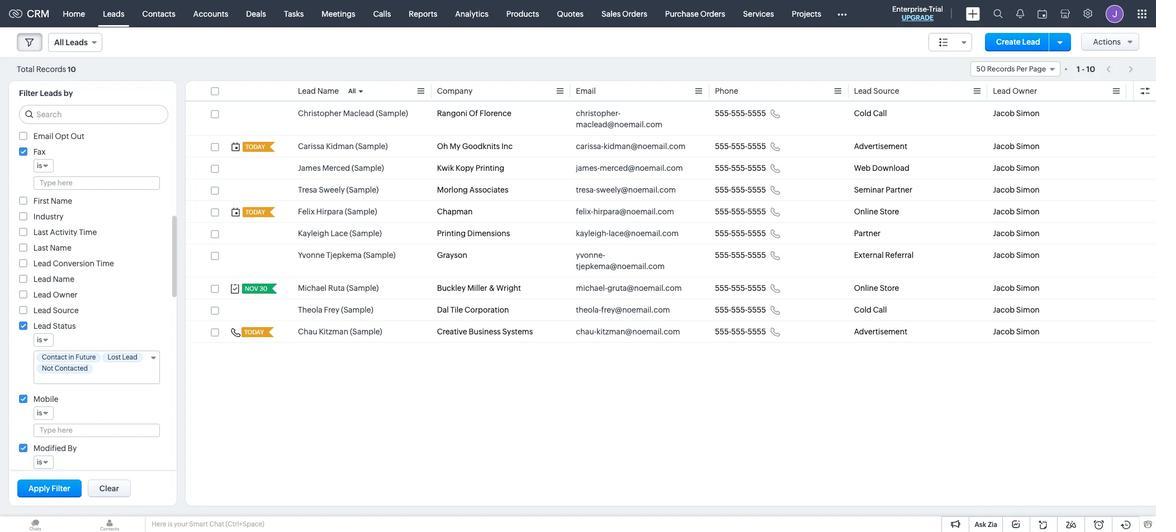 Task type: locate. For each thing, give the bounding box(es) containing it.
chau-kitzman@noemail.com
[[576, 328, 680, 337]]

1 online store from the top
[[854, 207, 899, 216]]

8 5555 from the top
[[748, 284, 766, 293]]

10 jacob from the top
[[993, 328, 1015, 337]]

email up fax
[[33, 132, 53, 141]]

0 vertical spatial today
[[245, 144, 265, 150]]

2 jacob from the top
[[993, 142, 1015, 151]]

1 vertical spatial leads
[[66, 38, 88, 47]]

sweely
[[319, 186, 345, 195]]

0 horizontal spatial lead owner
[[33, 291, 78, 300]]

nov 30
[[245, 286, 267, 292]]

cold for theola-frey@noemail.com
[[854, 306, 872, 315]]

6 jacob from the top
[[993, 229, 1015, 238]]

online for michael-gruta@noemail.com
[[854, 284, 878, 293]]

leads
[[103, 9, 124, 18], [66, 38, 88, 47], [40, 89, 62, 98]]

jacob for christopher- maclead@noemail.com
[[993, 109, 1015, 118]]

555-555-5555 for theola-frey@noemail.com
[[715, 306, 766, 315]]

1 horizontal spatial 10
[[1086, 65, 1095, 74]]

records
[[36, 65, 66, 74], [987, 65, 1015, 73]]

cold call for christopher- maclead@noemail.com
[[854, 109, 887, 118]]

leads down the home link
[[66, 38, 88, 47]]

4 5555 from the top
[[748, 186, 766, 195]]

5 jacob simon from the top
[[993, 207, 1040, 216]]

2 last from the top
[[33, 244, 48, 253]]

yvonne- tjepkema@noemail.com link
[[576, 250, 693, 272]]

0 vertical spatial store
[[880, 207, 899, 216]]

6 jacob simon from the top
[[993, 229, 1040, 238]]

call down external referral
[[873, 306, 887, 315]]

1 5555 from the top
[[748, 109, 766, 118]]

5555 for theola-frey@noemail.com
[[748, 306, 766, 315]]

per
[[1017, 65, 1028, 73]]

1 555-555-5555 from the top
[[715, 109, 766, 118]]

products link
[[497, 0, 548, 27]]

3 555-555-5555 from the top
[[715, 164, 766, 173]]

1 simon from the top
[[1016, 109, 1040, 118]]

0 horizontal spatial all
[[54, 38, 64, 47]]

4 jacob from the top
[[993, 186, 1015, 195]]

last down last activity time on the top
[[33, 244, 48, 253]]

5555 for tresa-sweely@noemail.com
[[748, 186, 766, 195]]

jacob for kayleigh-lace@noemail.com
[[993, 229, 1015, 238]]

lead owner up the lead status
[[33, 291, 78, 300]]

1 vertical spatial cold call
[[854, 306, 887, 315]]

partner down download
[[886, 186, 913, 195]]

online for felix-hirpara@noemail.com
[[854, 207, 878, 216]]

10 5555 from the top
[[748, 328, 766, 337]]

navigation
[[1101, 61, 1139, 77]]

simon for tresa-sweely@noemail.com
[[1016, 186, 1040, 195]]

leads right the "home"
[[103, 9, 124, 18]]

1 online from the top
[[854, 207, 878, 216]]

online store down "seminar partner"
[[854, 207, 899, 216]]

all up christopher maclead (sample) link
[[348, 88, 356, 94]]

buckley
[[437, 284, 466, 293]]

jacob simon for kayleigh-lace@noemail.com
[[993, 229, 1040, 238]]

0 horizontal spatial records
[[36, 65, 66, 74]]

today link for carissa
[[243, 142, 266, 152]]

jacob for felix-hirpara@noemail.com
[[993, 207, 1015, 216]]

printing up grayson
[[437, 229, 466, 238]]

frey
[[324, 306, 340, 315]]

0 vertical spatial last
[[33, 228, 48, 237]]

0 vertical spatial all
[[54, 38, 64, 47]]

home link
[[54, 0, 94, 27]]

contacts image
[[74, 517, 145, 533]]

0 vertical spatial online store
[[854, 207, 899, 216]]

is for fax
[[37, 162, 42, 170]]

advertisement
[[854, 142, 907, 151], [854, 328, 907, 337]]

5555 for felix-hirpara@noemail.com
[[748, 207, 766, 216]]

today
[[245, 144, 265, 150], [245, 209, 265, 216], [244, 329, 264, 336]]

8 jacob simon from the top
[[993, 284, 1040, 293]]

yvonne tjepkema (sample)
[[298, 251, 396, 260]]

orders right the sales
[[622, 9, 647, 18]]

lead name
[[298, 87, 339, 96], [33, 275, 74, 284]]

0 vertical spatial lead source
[[854, 87, 899, 96]]

is field down fax
[[34, 159, 54, 173]]

records inside field
[[987, 65, 1015, 73]]

theola frey (sample) link
[[298, 305, 373, 316]]

0 vertical spatial filter
[[19, 89, 38, 98]]

2 555-555-5555 from the top
[[715, 142, 766, 151]]

1 vertical spatial lead source
[[33, 306, 79, 315]]

total
[[17, 65, 35, 74]]

kitzman@noemail.com
[[597, 328, 680, 337]]

meetings
[[322, 9, 355, 18]]

0 vertical spatial call
[[873, 109, 887, 118]]

name up christopher
[[317, 87, 339, 96]]

1 vertical spatial partner
[[854, 229, 881, 238]]

1 vertical spatial advertisement
[[854, 328, 907, 337]]

page
[[1029, 65, 1046, 73]]

leads inside field
[[66, 38, 88, 47]]

last down industry
[[33, 228, 48, 237]]

owner down the per
[[1012, 87, 1037, 96]]

(sample) right lace
[[350, 229, 382, 238]]

0 vertical spatial email
[[576, 87, 596, 96]]

partner
[[886, 186, 913, 195], [854, 229, 881, 238]]

1 cold from the top
[[854, 109, 872, 118]]

1 jacob from the top
[[993, 109, 1015, 118]]

9 555-555-5555 from the top
[[715, 306, 766, 315]]

2 simon from the top
[[1016, 142, 1040, 151]]

7 555-555-5555 from the top
[[715, 251, 766, 260]]

1 vertical spatial printing
[[437, 229, 466, 238]]

5 5555 from the top
[[748, 207, 766, 216]]

online
[[854, 207, 878, 216], [854, 284, 878, 293]]

1 vertical spatial owner
[[53, 291, 78, 300]]

6 simon from the top
[[1016, 229, 1040, 238]]

call for theola-frey@noemail.com
[[873, 306, 887, 315]]

(sample) down james merced (sample) link
[[346, 186, 379, 195]]

4 simon from the top
[[1016, 186, 1040, 195]]

(sample) right kitzman
[[350, 328, 382, 337]]

1 horizontal spatial owner
[[1012, 87, 1037, 96]]

merced
[[322, 164, 350, 173]]

email
[[576, 87, 596, 96], [33, 132, 53, 141]]

services
[[743, 9, 774, 18]]

10 up the "by"
[[68, 65, 76, 74]]

4 jacob simon from the top
[[993, 186, 1040, 195]]

2 call from the top
[[873, 306, 887, 315]]

1 vertical spatial filter
[[52, 485, 70, 494]]

email opt out
[[33, 132, 84, 141]]

christopher- maclead@noemail.com
[[576, 109, 662, 129]]

cold call down external
[[854, 306, 887, 315]]

last for last name
[[33, 244, 48, 253]]

(sample)
[[376, 109, 408, 118], [355, 142, 388, 151], [352, 164, 384, 173], [346, 186, 379, 195], [345, 207, 377, 216], [350, 229, 382, 238], [363, 251, 396, 260], [346, 284, 379, 293], [341, 306, 373, 315], [350, 328, 382, 337]]

0 horizontal spatial source
[[53, 306, 79, 315]]

3 simon from the top
[[1016, 164, 1040, 173]]

leads left the "by"
[[40, 89, 62, 98]]

(sample) for chau kitzman (sample)
[[350, 328, 382, 337]]

today for chau kitzman (sample)
[[244, 329, 264, 336]]

yvonne tjepkema (sample) link
[[298, 250, 396, 261]]

christopher
[[298, 109, 342, 118]]

analytics
[[455, 9, 489, 18]]

0 vertical spatial online
[[854, 207, 878, 216]]

leads for filter leads by
[[40, 89, 62, 98]]

enterprise-trial upgrade
[[892, 5, 943, 22]]

1 vertical spatial online store
[[854, 284, 899, 293]]

0 horizontal spatial 10
[[68, 65, 76, 74]]

1 vertical spatial today
[[245, 209, 265, 216]]

5555 for christopher- maclead@noemail.com
[[748, 109, 766, 118]]

jacob simon for theola-frey@noemail.com
[[993, 306, 1040, 315]]

ask
[[975, 522, 986, 529]]

1 orders from the left
[[622, 9, 647, 18]]

2 advertisement from the top
[[854, 328, 907, 337]]

cold up web
[[854, 109, 872, 118]]

lead owner down 50 records per page field
[[993, 87, 1037, 96]]

signals image
[[1016, 9, 1024, 18]]

search element
[[987, 0, 1010, 27]]

8 555-555-5555 from the top
[[715, 284, 766, 293]]

owner up the status
[[53, 291, 78, 300]]

online down external
[[854, 284, 878, 293]]

cold down external
[[854, 306, 872, 315]]

(sample) for theola frey (sample)
[[341, 306, 373, 315]]

create lead
[[996, 37, 1040, 46]]

time right conversion
[[96, 259, 114, 268]]

555-555-5555
[[715, 109, 766, 118], [715, 142, 766, 151], [715, 164, 766, 173], [715, 186, 766, 195], [715, 207, 766, 216], [715, 229, 766, 238], [715, 251, 766, 260], [715, 284, 766, 293], [715, 306, 766, 315], [715, 328, 766, 337]]

9 jacob from the top
[[993, 306, 1015, 315]]

is for mobile
[[37, 409, 42, 418]]

2 cold call from the top
[[854, 306, 887, 315]]

(sample) right maclead
[[376, 109, 408, 118]]

555-555-5555 for james-merced@noemail.com
[[715, 164, 766, 173]]

1 horizontal spatial lead owner
[[993, 87, 1037, 96]]

search image
[[994, 9, 1003, 18]]

10 for total records 10
[[68, 65, 76, 74]]

7 5555 from the top
[[748, 251, 766, 260]]

ask zia
[[975, 522, 997, 529]]

3 is field from the top
[[34, 407, 54, 420]]

quotes
[[557, 9, 584, 18]]

create menu image
[[966, 7, 980, 20]]

dimensions
[[467, 229, 510, 238]]

filter right the apply
[[52, 485, 70, 494]]

is field
[[34, 159, 54, 173], [34, 334, 54, 347], [34, 407, 54, 420], [34, 456, 54, 470]]

sales orders
[[602, 9, 647, 18]]

partner up external
[[854, 229, 881, 238]]

9 jacob simon from the top
[[993, 306, 1040, 315]]

50 Records Per Page field
[[970, 62, 1061, 77]]

time right activity
[[79, 228, 97, 237]]

crm link
[[9, 8, 50, 20]]

8 jacob from the top
[[993, 284, 1015, 293]]

1 vertical spatial time
[[96, 259, 114, 268]]

online store down external referral
[[854, 284, 899, 293]]

simon for james-merced@noemail.com
[[1016, 164, 1040, 173]]

1 cold call from the top
[[854, 109, 887, 118]]

cold call up web
[[854, 109, 887, 118]]

2 horizontal spatial leads
[[103, 9, 124, 18]]

(sample) for tresa sweely (sample)
[[346, 186, 379, 195]]

email up christopher-
[[576, 87, 596, 96]]

all inside all leads field
[[54, 38, 64, 47]]

5 simon from the top
[[1016, 207, 1040, 216]]

1 call from the top
[[873, 109, 887, 118]]

lead name down conversion
[[33, 275, 74, 284]]

records right 50
[[987, 65, 1015, 73]]

3 jacob from the top
[[993, 164, 1015, 173]]

7 simon from the top
[[1016, 251, 1040, 260]]

call up web download in the top right of the page
[[873, 109, 887, 118]]

none field size
[[929, 33, 972, 51]]

0 horizontal spatial lead source
[[33, 306, 79, 315]]

10 jacob simon from the top
[[993, 328, 1040, 337]]

1 horizontal spatial records
[[987, 65, 1015, 73]]

1 horizontal spatial orders
[[700, 9, 725, 18]]

3 jacob simon from the top
[[993, 164, 1040, 173]]

0 vertical spatial partner
[[886, 186, 913, 195]]

lace
[[331, 229, 348, 238]]

crm
[[27, 8, 50, 20]]

lead source
[[854, 87, 899, 96], [33, 306, 79, 315]]

meetings link
[[313, 0, 364, 27]]

enterprise-
[[892, 5, 929, 13]]

2 5555 from the top
[[748, 142, 766, 151]]

1 vertical spatial store
[[880, 284, 899, 293]]

4 555-555-5555 from the top
[[715, 186, 766, 195]]

2 online store from the top
[[854, 284, 899, 293]]

jacob for theola-frey@noemail.com
[[993, 306, 1015, 315]]

(sample) for yvonne tjepkema (sample)
[[363, 251, 396, 260]]

1 vertical spatial last
[[33, 244, 48, 253]]

555-555-5555 for carissa-kidman@noemail.com
[[715, 142, 766, 151]]

(sample) right frey
[[341, 306, 373, 315]]

1 horizontal spatial email
[[576, 87, 596, 96]]

is down mobile
[[37, 409, 42, 418]]

gruta@noemail.com
[[607, 284, 682, 293]]

6 555-555-5555 from the top
[[715, 229, 766, 238]]

is left your
[[168, 521, 173, 529]]

1 horizontal spatial printing
[[476, 164, 504, 173]]

1 horizontal spatial all
[[348, 88, 356, 94]]

clear
[[99, 485, 119, 494]]

orders right purchase
[[700, 9, 725, 18]]

lead status
[[33, 322, 76, 331]]

cold call for theola-frey@noemail.com
[[854, 306, 887, 315]]

name right first
[[51, 197, 72, 206]]

6 5555 from the top
[[748, 229, 766, 238]]

0 horizontal spatial orders
[[622, 9, 647, 18]]

is field down mobile
[[34, 407, 54, 420]]

jacob simon for michael-gruta@noemail.com
[[993, 284, 1040, 293]]

0 horizontal spatial partner
[[854, 229, 881, 238]]

1 vertical spatial today link
[[243, 207, 266, 217]]

lead name up christopher
[[298, 87, 339, 96]]

0 vertical spatial leads
[[103, 9, 124, 18]]

online down seminar
[[854, 207, 878, 216]]

tasks link
[[275, 0, 313, 27]]

simon for chau-kitzman@noemail.com
[[1016, 328, 1040, 337]]

1 vertical spatial online
[[854, 284, 878, 293]]

projects link
[[783, 0, 830, 27]]

1 horizontal spatial filter
[[52, 485, 70, 494]]

deals link
[[237, 0, 275, 27]]

(sample) right the kidman
[[355, 142, 388, 151]]

chau-
[[576, 328, 597, 337]]

calendar image
[[1038, 9, 1047, 18]]

2 online from the top
[[854, 284, 878, 293]]

is field for mobile
[[34, 407, 54, 420]]

9 5555 from the top
[[748, 306, 766, 315]]

merced@noemail.com
[[600, 164, 683, 173]]

today link for felix
[[243, 207, 266, 217]]

cold for christopher- maclead@noemail.com
[[854, 109, 872, 118]]

row group
[[186, 103, 1156, 343]]

is field down the lead status
[[34, 334, 54, 347]]

2 store from the top
[[880, 284, 899, 293]]

0 vertical spatial today link
[[243, 142, 266, 152]]

0 vertical spatial cold call
[[854, 109, 887, 118]]

(sample) for carissa kidman (sample)
[[355, 142, 388, 151]]

name
[[317, 87, 339, 96], [51, 197, 72, 206], [50, 244, 71, 253], [53, 275, 74, 284]]

kopy
[[456, 164, 474, 173]]

0 vertical spatial owner
[[1012, 87, 1037, 96]]

10 right "-"
[[1086, 65, 1095, 74]]

theola-
[[576, 306, 601, 315]]

last for last activity time
[[33, 228, 48, 237]]

kwik kopy printing
[[437, 164, 504, 173]]

store
[[880, 207, 899, 216], [880, 284, 899, 293]]

all for all leads
[[54, 38, 64, 47]]

tjepkema@noemail.com
[[576, 262, 665, 271]]

is down fax
[[37, 162, 42, 170]]

7 jacob from the top
[[993, 251, 1015, 260]]

is down the lead status
[[37, 336, 42, 344]]

5555
[[748, 109, 766, 118], [748, 142, 766, 151], [748, 164, 766, 173], [748, 186, 766, 195], [748, 207, 766, 216], [748, 229, 766, 238], [748, 251, 766, 260], [748, 284, 766, 293], [748, 306, 766, 315], [748, 328, 766, 337]]

kayleigh
[[298, 229, 329, 238]]

2 is field from the top
[[34, 334, 54, 347]]

chats image
[[0, 517, 70, 533]]

store for felix-hirpara@noemail.com
[[880, 207, 899, 216]]

michael ruta (sample)
[[298, 284, 379, 293]]

2 vertical spatial today link
[[242, 328, 265, 338]]

1 vertical spatial call
[[873, 306, 887, 315]]

5 jacob from the top
[[993, 207, 1015, 216]]

9 simon from the top
[[1016, 306, 1040, 315]]

2 vertical spatial today
[[244, 329, 264, 336]]

(sample) inside "link"
[[350, 229, 382, 238]]

(sample) for michael ruta (sample)
[[346, 284, 379, 293]]

1 advertisement from the top
[[854, 142, 907, 151]]

store down external referral
[[880, 284, 899, 293]]

1 vertical spatial all
[[348, 88, 356, 94]]

1 horizontal spatial source
[[873, 87, 899, 96]]

profile image
[[1106, 5, 1124, 23]]

Other Modules field
[[830, 5, 854, 23]]

1 jacob simon from the top
[[993, 109, 1040, 118]]

filter down the total
[[19, 89, 38, 98]]

purchase
[[665, 9, 699, 18]]

0 vertical spatial time
[[79, 228, 97, 237]]

(sample) up kayleigh lace (sample)
[[345, 207, 377, 216]]

felix-
[[576, 207, 593, 216]]

555-555-5555 for chau-kitzman@noemail.com
[[715, 328, 766, 337]]

all
[[54, 38, 64, 47], [348, 88, 356, 94]]

status
[[53, 322, 76, 331]]

christopher maclead (sample)
[[298, 109, 408, 118]]

1 vertical spatial email
[[33, 132, 53, 141]]

simon for kayleigh-lace@noemail.com
[[1016, 229, 1040, 238]]

0 vertical spatial cold
[[854, 109, 872, 118]]

(sample) right tjepkema
[[363, 251, 396, 260]]

555-555-5555 for michael-gruta@noemail.com
[[715, 284, 766, 293]]

3 5555 from the top
[[748, 164, 766, 173]]

records for 50
[[987, 65, 1015, 73]]

all up the total records 10
[[54, 38, 64, 47]]

calls link
[[364, 0, 400, 27]]

10 555-555-5555 from the top
[[715, 328, 766, 337]]

0 horizontal spatial leads
[[40, 89, 62, 98]]

external
[[854, 251, 884, 260]]

online store for hirpara@noemail.com
[[854, 207, 899, 216]]

0 horizontal spatial lead name
[[33, 275, 74, 284]]

is field down 'modified' at the bottom left of the page
[[34, 456, 54, 470]]

records up filter leads by on the left top of page
[[36, 65, 66, 74]]

1 horizontal spatial leads
[[66, 38, 88, 47]]

hirpara
[[316, 207, 343, 216]]

1 is field from the top
[[34, 159, 54, 173]]

theola-frey@noemail.com link
[[576, 305, 670, 316]]

10 for 1 - 10
[[1086, 65, 1095, 74]]

carissa
[[298, 142, 324, 151]]

here
[[152, 521, 166, 529]]

printing up the associates
[[476, 164, 504, 173]]

goodknits
[[462, 142, 500, 151]]

1 vertical spatial cold
[[854, 306, 872, 315]]

10 inside the total records 10
[[68, 65, 76, 74]]

james-merced@noemail.com
[[576, 164, 683, 173]]

(sample) right merced
[[352, 164, 384, 173]]

(sample) right ruta
[[346, 284, 379, 293]]

5 555-555-5555 from the top
[[715, 207, 766, 216]]

orders for sales orders
[[622, 9, 647, 18]]

jacob for james-merced@noemail.com
[[993, 164, 1015, 173]]

2 jacob simon from the top
[[993, 142, 1040, 151]]

fax
[[33, 148, 46, 157]]

advertisement for kitzman@noemail.com
[[854, 328, 907, 337]]

10 simon from the top
[[1016, 328, 1040, 337]]

0 vertical spatial lead name
[[298, 87, 339, 96]]

1 last from the top
[[33, 228, 48, 237]]

1 vertical spatial lead owner
[[33, 291, 78, 300]]

my
[[450, 142, 461, 151]]

2 cold from the top
[[854, 306, 872, 315]]

0 horizontal spatial email
[[33, 132, 53, 141]]

None field
[[929, 33, 972, 51], [34, 351, 160, 385], [34, 351, 160, 385]]

None text field
[[37, 376, 146, 384]]

7 jacob simon from the top
[[993, 251, 1040, 260]]

contact in future
[[42, 354, 96, 362]]

8 simon from the top
[[1016, 284, 1040, 293]]

0 vertical spatial advertisement
[[854, 142, 907, 151]]

modified by
[[33, 444, 77, 453]]

1 store from the top
[[880, 207, 899, 216]]

2 vertical spatial leads
[[40, 89, 62, 98]]

2 orders from the left
[[700, 9, 725, 18]]

store down "seminar partner"
[[880, 207, 899, 216]]



Task type: describe. For each thing, give the bounding box(es) containing it.
is down 'modified' at the bottom left of the page
[[37, 458, 42, 467]]

jacob for yvonne- tjepkema@noemail.com
[[993, 251, 1015, 260]]

inc
[[501, 142, 513, 151]]

felix
[[298, 207, 315, 216]]

555-555-5555 for kayleigh-lace@noemail.com
[[715, 229, 766, 238]]

michael-gruta@noemail.com
[[576, 284, 682, 293]]

jacob simon for chau-kitzman@noemail.com
[[993, 328, 1040, 337]]

Type here text field
[[34, 177, 159, 190]]

is field for lead status
[[34, 334, 54, 347]]

Type here text field
[[34, 425, 159, 437]]

accounts
[[193, 9, 228, 18]]

0 vertical spatial source
[[873, 87, 899, 96]]

sweely@noemail.com
[[596, 186, 676, 195]]

email for email opt out
[[33, 132, 53, 141]]

analytics link
[[446, 0, 497, 27]]

contacts
[[142, 9, 175, 18]]

simon for michael-gruta@noemail.com
[[1016, 284, 1040, 293]]

business
[[469, 328, 501, 337]]

external referral
[[854, 251, 914, 260]]

jacob for michael-gruta@noemail.com
[[993, 284, 1015, 293]]

kayleigh-lace@noemail.com
[[576, 229, 679, 238]]

actions
[[1093, 37, 1121, 46]]

(sample) for felix hirpara (sample)
[[345, 207, 377, 216]]

filter leads by
[[19, 89, 73, 98]]

555-555-5555 for felix-hirpara@noemail.com
[[715, 207, 766, 216]]

555-555-5555 for christopher- maclead@noemail.com
[[715, 109, 766, 118]]

create
[[996, 37, 1021, 46]]

chau
[[298, 328, 317, 337]]

today link for chau
[[242, 328, 265, 338]]

morlong
[[437, 186, 468, 195]]

simon for carissa-kidman@noemail.com
[[1016, 142, 1040, 151]]

all for all
[[348, 88, 356, 94]]

apply
[[29, 485, 50, 494]]

yvonne- tjepkema@noemail.com
[[576, 251, 665, 271]]

(sample) for christopher maclead (sample)
[[376, 109, 408, 118]]

lost lead
[[108, 354, 137, 362]]

time for last activity time
[[79, 228, 97, 237]]

lead conversion time
[[33, 259, 114, 268]]

5555 for chau-kitzman@noemail.com
[[748, 328, 766, 337]]

1 vertical spatial source
[[53, 306, 79, 315]]

chau kitzman (sample)
[[298, 328, 382, 337]]

conversion
[[53, 259, 95, 268]]

(sample) for james merced (sample)
[[352, 164, 384, 173]]

30
[[259, 286, 267, 292]]

james-
[[576, 164, 600, 173]]

0 horizontal spatial filter
[[19, 89, 38, 98]]

theola
[[298, 306, 322, 315]]

today for felix hirpara (sample)
[[245, 209, 265, 216]]

4 is field from the top
[[34, 456, 54, 470]]

name down activity
[[50, 244, 71, 253]]

1 - 10
[[1077, 65, 1095, 74]]

james
[[298, 164, 321, 173]]

555-555-5555 for yvonne- tjepkema@noemail.com
[[715, 251, 766, 260]]

50
[[976, 65, 986, 73]]

1 vertical spatial lead name
[[33, 275, 74, 284]]

is for lead status
[[37, 336, 42, 344]]

kayleigh lace (sample)
[[298, 229, 382, 238]]

download
[[872, 164, 910, 173]]

(ctrl+space)
[[226, 521, 264, 529]]

activity
[[50, 228, 77, 237]]

time for lead conversion time
[[96, 259, 114, 268]]

not contacted
[[42, 365, 88, 373]]

jacob for chau-kitzman@noemail.com
[[993, 328, 1015, 337]]

jacob for carissa-kidman@noemail.com
[[993, 142, 1015, 151]]

0 horizontal spatial printing
[[437, 229, 466, 238]]

orders for purchase orders
[[700, 9, 725, 18]]

mobile
[[33, 395, 58, 404]]

advertisement for kidman@noemail.com
[[854, 142, 907, 151]]

ruta
[[328, 284, 345, 293]]

5555 for kayleigh-lace@noemail.com
[[748, 229, 766, 238]]

dal
[[437, 306, 449, 315]]

lead inside button
[[1022, 37, 1040, 46]]

corporation
[[465, 306, 509, 315]]

simon for christopher- maclead@noemail.com
[[1016, 109, 1040, 118]]

5555 for yvonne- tjepkema@noemail.com
[[748, 251, 766, 260]]

jacob simon for felix-hirpara@noemail.com
[[993, 207, 1040, 216]]

All Leads field
[[48, 33, 102, 52]]

michael ruta (sample) link
[[298, 283, 379, 294]]

company
[[437, 87, 473, 96]]

5555 for james-merced@noemail.com
[[748, 164, 766, 173]]

morlong associates
[[437, 186, 509, 195]]

tresa sweely (sample) link
[[298, 185, 379, 196]]

michael-gruta@noemail.com link
[[576, 283, 682, 294]]

seminar partner
[[854, 186, 913, 195]]

simon for felix-hirpara@noemail.com
[[1016, 207, 1040, 216]]

jacob simon for carissa-kidman@noemail.com
[[993, 142, 1040, 151]]

carissa-
[[576, 142, 604, 151]]

oh
[[437, 142, 448, 151]]

today for carissa kidman (sample)
[[245, 144, 265, 150]]

1 horizontal spatial lead source
[[854, 87, 899, 96]]

555-555-5555 for tresa-sweely@noemail.com
[[715, 186, 766, 195]]

tasks
[[284, 9, 304, 18]]

0 vertical spatial printing
[[476, 164, 504, 173]]

last name
[[33, 244, 71, 253]]

rangoni of florence
[[437, 109, 512, 118]]

1 horizontal spatial lead name
[[298, 87, 339, 96]]

call for christopher- maclead@noemail.com
[[873, 109, 887, 118]]

simon for yvonne- tjepkema@noemail.com
[[1016, 251, 1040, 260]]

carissa kidman (sample)
[[298, 142, 388, 151]]

profile element
[[1099, 0, 1130, 27]]

felix hirpara (sample)
[[298, 207, 377, 216]]

frey@noemail.com
[[601, 306, 670, 315]]

contacts link
[[133, 0, 184, 27]]

tresa
[[298, 186, 317, 195]]

simon for theola-frey@noemail.com
[[1016, 306, 1040, 315]]

web
[[854, 164, 871, 173]]

yvonne-
[[576, 251, 605, 260]]

hirpara@noemail.com
[[593, 207, 674, 216]]

jacob simon for tresa-sweely@noemail.com
[[993, 186, 1040, 195]]

is field for fax
[[34, 159, 54, 173]]

total records 10
[[17, 65, 76, 74]]

5555 for carissa-kidman@noemail.com
[[748, 142, 766, 151]]

jacob for tresa-sweely@noemail.com
[[993, 186, 1015, 195]]

row group containing christopher maclead (sample)
[[186, 103, 1156, 343]]

products
[[506, 9, 539, 18]]

online store for gruta@noemail.com
[[854, 284, 899, 293]]

records for total
[[36, 65, 66, 74]]

5555 for michael-gruta@noemail.com
[[748, 284, 766, 293]]

signals element
[[1010, 0, 1031, 27]]

0 horizontal spatial owner
[[53, 291, 78, 300]]

filter inside apply filter button
[[52, 485, 70, 494]]

50 records per page
[[976, 65, 1046, 73]]

jacob simon for james-merced@noemail.com
[[993, 164, 1040, 173]]

Search text field
[[20, 106, 168, 124]]

reports link
[[400, 0, 446, 27]]

first
[[33, 197, 49, 206]]

sales orders link
[[593, 0, 656, 27]]

create lead button
[[985, 33, 1051, 51]]

name down conversion
[[53, 275, 74, 284]]

reports
[[409, 9, 437, 18]]

size image
[[939, 37, 948, 48]]

0 vertical spatial lead owner
[[993, 87, 1037, 96]]

christopher-
[[576, 109, 621, 118]]

1 horizontal spatial partner
[[886, 186, 913, 195]]

email for email
[[576, 87, 596, 96]]

create menu element
[[959, 0, 987, 27]]

quotes link
[[548, 0, 593, 27]]

out
[[71, 132, 84, 141]]

opt
[[55, 132, 69, 141]]

smart
[[189, 521, 208, 529]]

jacob simon for yvonne- tjepkema@noemail.com
[[993, 251, 1040, 260]]

by
[[64, 89, 73, 98]]

chau kitzman (sample) link
[[298, 327, 382, 338]]

jacob simon for christopher- maclead@noemail.com
[[993, 109, 1040, 118]]

store for michael-gruta@noemail.com
[[880, 284, 899, 293]]

miller
[[467, 284, 487, 293]]

leads for all leads
[[66, 38, 88, 47]]

grayson
[[437, 251, 467, 260]]

michael-
[[576, 284, 607, 293]]

zia
[[988, 522, 997, 529]]

kayleigh lace (sample) link
[[298, 228, 382, 239]]

(sample) for kayleigh lace (sample)
[[350, 229, 382, 238]]

chau-kitzman@noemail.com link
[[576, 327, 680, 338]]

theola-frey@noemail.com
[[576, 306, 670, 315]]



Task type: vqa. For each thing, say whether or not it's contained in the screenshot.


